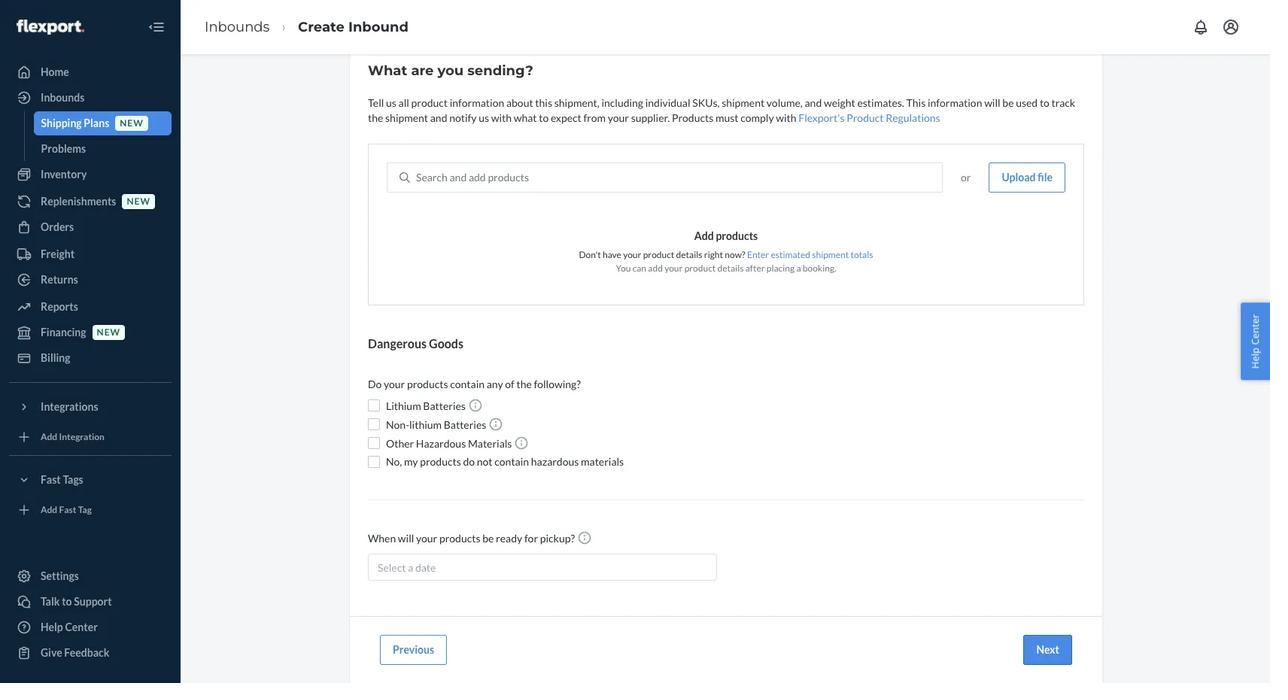 Task type: locate. For each thing, give the bounding box(es) containing it.
1 horizontal spatial information
[[928, 96, 983, 109]]

don't
[[579, 249, 601, 260]]

problems link
[[33, 137, 172, 161]]

what
[[368, 62, 407, 79]]

fast tags
[[41, 473, 83, 486]]

products
[[488, 171, 529, 184], [716, 230, 758, 242], [407, 378, 448, 391], [420, 455, 461, 468], [440, 532, 481, 545]]

orders
[[41, 221, 74, 233]]

will left used
[[985, 96, 1001, 109]]

0 vertical spatial batteries
[[423, 400, 466, 413]]

details left right
[[676, 249, 703, 260]]

fast left tag
[[59, 505, 76, 516]]

0 vertical spatial details
[[676, 249, 703, 260]]

1 vertical spatial help center
[[41, 621, 98, 634]]

batteries up non-lithium batteries
[[423, 400, 466, 413]]

add products don't have your product details right now? enter estimated shipment totals you can add your product details after placing a booking.
[[579, 230, 874, 274]]

the inside tell us all product information about this shipment, including individual skus, shipment volume, and weight estimates. this information will be used to track the shipment and notify us with what to expect from your supplier. products must comply with
[[368, 111, 383, 124]]

inventory link
[[9, 163, 172, 187]]

products down the what
[[488, 171, 529, 184]]

0 horizontal spatial contain
[[450, 378, 485, 391]]

information up notify
[[450, 96, 505, 109]]

you
[[438, 62, 464, 79]]

us left 'all' on the left top
[[386, 96, 397, 109]]

2 vertical spatial shipment
[[812, 249, 849, 260]]

0 vertical spatial fast
[[41, 473, 61, 486]]

your down including
[[608, 111, 629, 124]]

this
[[535, 96, 553, 109]]

with down the about
[[491, 111, 512, 124]]

add right can at top
[[648, 263, 663, 274]]

give feedback button
[[9, 641, 172, 665]]

1 vertical spatial inbounds link
[[9, 86, 172, 110]]

1 horizontal spatial inbounds link
[[205, 19, 270, 35]]

1 horizontal spatial details
[[718, 263, 744, 274]]

us
[[386, 96, 397, 109], [479, 111, 489, 124]]

None checkbox
[[368, 400, 380, 412], [368, 419, 380, 431], [368, 400, 380, 412], [368, 419, 380, 431]]

2 vertical spatial add
[[41, 505, 57, 516]]

enter
[[747, 249, 769, 260]]

track
[[1052, 96, 1076, 109]]

add down fast tags
[[41, 505, 57, 516]]

new for replenishments
[[127, 196, 151, 207]]

1 vertical spatial center
[[65, 621, 98, 634]]

products inside add products don't have your product details right now? enter estimated shipment totals you can add your product details after placing a booking.
[[716, 230, 758, 242]]

fast inside dropdown button
[[41, 473, 61, 486]]

the
[[368, 111, 383, 124], [517, 378, 532, 391]]

tell
[[368, 96, 384, 109]]

add for integration
[[41, 432, 57, 443]]

a
[[797, 263, 801, 274], [408, 562, 413, 574]]

1 vertical spatial add
[[41, 432, 57, 443]]

1 horizontal spatial will
[[985, 96, 1001, 109]]

create inbound
[[298, 19, 409, 35]]

any
[[487, 378, 503, 391]]

settings
[[41, 570, 79, 583]]

a down estimated
[[797, 263, 801, 274]]

inbounds
[[205, 19, 270, 35], [41, 91, 85, 104]]

add left integration
[[41, 432, 57, 443]]

talk to support button
[[9, 590, 172, 614]]

goods
[[429, 337, 464, 351]]

integrations
[[41, 400, 98, 413]]

shipment up comply
[[722, 96, 765, 109]]

1 vertical spatial new
[[127, 196, 151, 207]]

fast left tags
[[41, 473, 61, 486]]

be left ready at the left bottom
[[483, 532, 494, 545]]

no,
[[386, 455, 402, 468]]

to right talk
[[62, 595, 72, 608]]

2 horizontal spatial shipment
[[812, 249, 849, 260]]

be left used
[[1003, 96, 1014, 109]]

None checkbox
[[368, 438, 380, 450], [368, 456, 380, 468], [368, 438, 380, 450], [368, 456, 380, 468]]

0 vertical spatial shipment
[[722, 96, 765, 109]]

product down right
[[685, 263, 716, 274]]

date
[[415, 562, 436, 574]]

0 vertical spatial add
[[695, 230, 714, 242]]

be inside tell us all product information about this shipment, including individual skus, shipment volume, and weight estimates. this information will be used to track the shipment and notify us with what to expect from your supplier. products must comply with
[[1003, 96, 1014, 109]]

to right used
[[1040, 96, 1050, 109]]

lithium batteries
[[386, 400, 468, 413]]

next
[[1037, 644, 1060, 656]]

contain right not
[[495, 455, 529, 468]]

replenishments
[[41, 195, 116, 208]]

1 horizontal spatial shipment
[[722, 96, 765, 109]]

products left ready at the left bottom
[[440, 532, 481, 545]]

new
[[120, 118, 144, 129], [127, 196, 151, 207], [97, 327, 121, 338]]

new up 'orders' link
[[127, 196, 151, 207]]

1 vertical spatial shipment
[[385, 111, 428, 124]]

details down now?
[[718, 263, 744, 274]]

search image
[[400, 172, 410, 183]]

1 horizontal spatial a
[[797, 263, 801, 274]]

from
[[584, 111, 606, 124]]

fast
[[41, 473, 61, 486], [59, 505, 76, 516]]

2 horizontal spatial and
[[805, 96, 822, 109]]

0 horizontal spatial product
[[411, 96, 448, 109]]

contain left any
[[450, 378, 485, 391]]

inbounds inside breadcrumbs navigation
[[205, 19, 270, 35]]

0 horizontal spatial shipment
[[385, 111, 428, 124]]

and right search on the top left of page
[[450, 171, 467, 184]]

other
[[386, 437, 414, 450]]

new down reports link
[[97, 327, 121, 338]]

add up right
[[695, 230, 714, 242]]

1 horizontal spatial with
[[776, 111, 797, 124]]

open account menu image
[[1222, 18, 1241, 36]]

with down volume,
[[776, 111, 797, 124]]

0 vertical spatial the
[[368, 111, 383, 124]]

contain
[[450, 378, 485, 391], [495, 455, 529, 468]]

including
[[602, 96, 644, 109]]

add fast tag link
[[9, 498, 172, 522]]

estimates.
[[858, 96, 905, 109]]

batteries up other hazardous materials
[[444, 419, 487, 431]]

supplier.
[[631, 111, 670, 124]]

shipment inside add products don't have your product details right now? enter estimated shipment totals you can add your product details after placing a booking.
[[812, 249, 849, 260]]

sending?
[[468, 62, 534, 79]]

center inside button
[[1249, 314, 1263, 345]]

to down this
[[539, 111, 549, 124]]

ready
[[496, 532, 523, 545]]

0 vertical spatial center
[[1249, 314, 1263, 345]]

2 vertical spatial product
[[685, 263, 716, 274]]

0 vertical spatial help
[[1249, 348, 1263, 369]]

1 vertical spatial contain
[[495, 455, 529, 468]]

the down tell
[[368, 111, 383, 124]]

booking.
[[803, 263, 837, 274]]

to
[[1040, 96, 1050, 109], [539, 111, 549, 124], [62, 595, 72, 608]]

1 horizontal spatial center
[[1249, 314, 1263, 345]]

0 horizontal spatial add
[[469, 171, 486, 184]]

1 horizontal spatial be
[[1003, 96, 1014, 109]]

previous
[[393, 644, 434, 656]]

to inside button
[[62, 595, 72, 608]]

shipment,
[[555, 96, 600, 109]]

will inside tell us all product information about this shipment, including individual skus, shipment volume, and weight estimates. this information will be used to track the shipment and notify us with what to expect from your supplier. products must comply with
[[985, 96, 1001, 109]]

problems
[[41, 142, 86, 155]]

1 horizontal spatial to
[[539, 111, 549, 124]]

when will your products be ready for pickup?
[[368, 532, 577, 545]]

with
[[491, 111, 512, 124], [776, 111, 797, 124]]

center
[[1249, 314, 1263, 345], [65, 621, 98, 634]]

individual
[[646, 96, 691, 109]]

your
[[608, 111, 629, 124], [623, 249, 642, 260], [665, 263, 683, 274], [384, 378, 405, 391], [416, 532, 438, 545]]

inventory
[[41, 168, 87, 181]]

integrations button
[[9, 395, 172, 419]]

a left date
[[408, 562, 413, 574]]

dangerous goods
[[368, 337, 464, 351]]

information
[[450, 96, 505, 109], [928, 96, 983, 109]]

following?
[[534, 378, 581, 391]]

new right plans
[[120, 118, 144, 129]]

1 vertical spatial details
[[718, 263, 744, 274]]

0 vertical spatial help center
[[1249, 314, 1263, 369]]

1 horizontal spatial and
[[450, 171, 467, 184]]

and
[[805, 96, 822, 109], [430, 111, 447, 124], [450, 171, 467, 184]]

0 vertical spatial be
[[1003, 96, 1014, 109]]

0 vertical spatial a
[[797, 263, 801, 274]]

2 horizontal spatial to
[[1040, 96, 1050, 109]]

0 vertical spatial inbounds
[[205, 19, 270, 35]]

1 vertical spatial a
[[408, 562, 413, 574]]

1 vertical spatial will
[[398, 532, 414, 545]]

1 vertical spatial inbounds
[[41, 91, 85, 104]]

0 horizontal spatial information
[[450, 96, 505, 109]]

plans
[[84, 117, 109, 129]]

my
[[404, 455, 418, 468]]

2 with from the left
[[776, 111, 797, 124]]

0 horizontal spatial us
[[386, 96, 397, 109]]

totals
[[851, 249, 874, 260]]

2 vertical spatial and
[[450, 171, 467, 184]]

0 horizontal spatial with
[[491, 111, 512, 124]]

used
[[1016, 96, 1038, 109]]

reports
[[41, 300, 78, 313]]

1 horizontal spatial inbounds
[[205, 19, 270, 35]]

1 horizontal spatial contain
[[495, 455, 529, 468]]

product
[[411, 96, 448, 109], [643, 249, 675, 260], [685, 263, 716, 274]]

all
[[399, 96, 409, 109]]

search and add products
[[416, 171, 529, 184]]

0 vertical spatial to
[[1040, 96, 1050, 109]]

will
[[985, 96, 1001, 109], [398, 532, 414, 545]]

0 horizontal spatial the
[[368, 111, 383, 124]]

1 horizontal spatial help center
[[1249, 314, 1263, 369]]

1 vertical spatial help
[[41, 621, 63, 634]]

add right search on the top left of page
[[469, 171, 486, 184]]

batteries
[[423, 400, 466, 413], [444, 419, 487, 431]]

add
[[469, 171, 486, 184], [648, 263, 663, 274]]

after
[[746, 263, 765, 274]]

right
[[704, 249, 723, 260]]

0 horizontal spatial details
[[676, 249, 703, 260]]

us right notify
[[479, 111, 489, 124]]

shipment
[[722, 96, 765, 109], [385, 111, 428, 124], [812, 249, 849, 260]]

0 vertical spatial new
[[120, 118, 144, 129]]

no, my products do not contain hazardous materials
[[386, 455, 624, 468]]

shipment down 'all' on the left top
[[385, 111, 428, 124]]

1 horizontal spatial add
[[648, 263, 663, 274]]

the right of
[[517, 378, 532, 391]]

information right this on the top of page
[[928, 96, 983, 109]]

inbounds link
[[205, 19, 270, 35], [9, 86, 172, 110]]

0 horizontal spatial to
[[62, 595, 72, 608]]

a inside add products don't have your product details right now? enter estimated shipment totals you can add your product details after placing a booking.
[[797, 263, 801, 274]]

0 vertical spatial will
[[985, 96, 1001, 109]]

when
[[368, 532, 396, 545]]

skus,
[[693, 96, 720, 109]]

product inside tell us all product information about this shipment, including individual skus, shipment volume, and weight estimates. this information will be used to track the shipment and notify us with what to expect from your supplier. products must comply with
[[411, 96, 448, 109]]

0 vertical spatial product
[[411, 96, 448, 109]]

1 vertical spatial add
[[648, 263, 663, 274]]

placing
[[767, 263, 795, 274]]

and up flexport's at the top right of the page
[[805, 96, 822, 109]]

1 horizontal spatial product
[[643, 249, 675, 260]]

will right when
[[398, 532, 414, 545]]

1 vertical spatial be
[[483, 532, 494, 545]]

are
[[411, 62, 434, 79]]

product right 'all' on the left top
[[411, 96, 448, 109]]

shipment up booking.
[[812, 249, 849, 260]]

2 vertical spatial new
[[97, 327, 121, 338]]

1 vertical spatial us
[[479, 111, 489, 124]]

help center link
[[9, 616, 172, 640]]

and left notify
[[430, 111, 447, 124]]

products up now?
[[716, 230, 758, 242]]

product up can at top
[[643, 249, 675, 260]]

0 horizontal spatial inbounds
[[41, 91, 85, 104]]

comply
[[741, 111, 774, 124]]

this
[[907, 96, 926, 109]]

1 vertical spatial the
[[517, 378, 532, 391]]

2 vertical spatial to
[[62, 595, 72, 608]]

1 vertical spatial to
[[539, 111, 549, 124]]

add inside add products don't have your product details right now? enter estimated shipment totals you can add your product details after placing a booking.
[[695, 230, 714, 242]]

add for products
[[695, 230, 714, 242]]

0 horizontal spatial be
[[483, 532, 494, 545]]

0 vertical spatial add
[[469, 171, 486, 184]]

0 horizontal spatial inbounds link
[[9, 86, 172, 110]]

0 horizontal spatial and
[[430, 111, 447, 124]]

1 horizontal spatial help
[[1249, 348, 1263, 369]]

0 vertical spatial inbounds link
[[205, 19, 270, 35]]



Task type: vqa. For each thing, say whether or not it's contained in the screenshot.
rightmost Origin
no



Task type: describe. For each thing, give the bounding box(es) containing it.
1 with from the left
[[491, 111, 512, 124]]

non-
[[386, 419, 410, 431]]

new for shipping plans
[[120, 118, 144, 129]]

0 vertical spatial and
[[805, 96, 822, 109]]

billing
[[41, 352, 70, 364]]

add integration
[[41, 432, 105, 443]]

have
[[603, 249, 622, 260]]

help inside button
[[1249, 348, 1263, 369]]

for
[[525, 532, 538, 545]]

your right do
[[384, 378, 405, 391]]

returns link
[[9, 268, 172, 292]]

new for financing
[[97, 327, 121, 338]]

what
[[514, 111, 537, 124]]

freight
[[41, 248, 75, 260]]

billing link
[[9, 346, 172, 370]]

create inbound link
[[298, 19, 409, 35]]

can
[[633, 263, 647, 274]]

select
[[378, 562, 406, 574]]

non-lithium batteries
[[386, 419, 489, 431]]

product
[[847, 111, 884, 124]]

tag
[[78, 505, 92, 516]]

shipping plans
[[41, 117, 109, 129]]

settings link
[[9, 565, 172, 589]]

support
[[74, 595, 112, 608]]

lithium
[[410, 419, 442, 431]]

1 horizontal spatial the
[[517, 378, 532, 391]]

tell us all product information about this shipment, including individual skus, shipment volume, and weight estimates. this information will be used to track the shipment and notify us with what to expect from your supplier. products must comply with
[[368, 96, 1076, 124]]

home link
[[9, 60, 172, 84]]

add integration link
[[9, 425, 172, 449]]

breadcrumbs navigation
[[193, 5, 421, 49]]

not
[[477, 455, 493, 468]]

materials
[[581, 455, 624, 468]]

add fast tag
[[41, 505, 92, 516]]

your up date
[[416, 532, 438, 545]]

flexport's
[[799, 111, 845, 124]]

shipment for you
[[812, 249, 849, 260]]

freight link
[[9, 242, 172, 266]]

returns
[[41, 273, 78, 286]]

volume,
[[767, 96, 803, 109]]

open notifications image
[[1192, 18, 1210, 36]]

flexport's product regulations button
[[799, 111, 941, 126]]

0 vertical spatial contain
[[450, 378, 485, 391]]

must
[[716, 111, 739, 124]]

1 horizontal spatial us
[[479, 111, 489, 124]]

help center inside button
[[1249, 314, 1263, 369]]

hazardous
[[416, 437, 466, 450]]

1 vertical spatial and
[[430, 111, 447, 124]]

previous button
[[380, 635, 447, 665]]

flexport logo image
[[17, 19, 84, 34]]

do
[[368, 378, 382, 391]]

products up lithium batteries
[[407, 378, 448, 391]]

1 information from the left
[[450, 96, 505, 109]]

notify
[[450, 111, 477, 124]]

2 information from the left
[[928, 96, 983, 109]]

integration
[[59, 432, 105, 443]]

1 vertical spatial batteries
[[444, 419, 487, 431]]

0 horizontal spatial help center
[[41, 621, 98, 634]]

orders link
[[9, 215, 172, 239]]

estimated
[[771, 249, 811, 260]]

next button
[[1024, 635, 1073, 665]]

shipment for and
[[722, 96, 765, 109]]

0 horizontal spatial will
[[398, 532, 414, 545]]

or
[[961, 171, 971, 184]]

search
[[416, 171, 448, 184]]

now?
[[725, 249, 746, 260]]

your inside tell us all product information about this shipment, including individual skus, shipment volume, and weight estimates. this information will be used to track the shipment and notify us with what to expect from your supplier. products must comply with
[[608, 111, 629, 124]]

hazardous
[[531, 455, 579, 468]]

lithium
[[386, 400, 421, 413]]

other hazardous materials
[[386, 437, 514, 450]]

shipping
[[41, 117, 82, 129]]

add for fast
[[41, 505, 57, 516]]

give feedback
[[41, 647, 109, 659]]

add inside add products don't have your product details right now? enter estimated shipment totals you can add your product details after placing a booking.
[[648, 263, 663, 274]]

of
[[505, 378, 515, 391]]

inbound
[[349, 19, 409, 35]]

home
[[41, 65, 69, 78]]

0 horizontal spatial a
[[408, 562, 413, 574]]

1 vertical spatial fast
[[59, 505, 76, 516]]

talk
[[41, 595, 60, 608]]

close navigation image
[[148, 18, 166, 36]]

your up can at top
[[623, 249, 642, 260]]

file
[[1038, 171, 1053, 184]]

products down hazardous
[[420, 455, 461, 468]]

upload file
[[1002, 171, 1053, 184]]

2 horizontal spatial product
[[685, 263, 716, 274]]

0 vertical spatial us
[[386, 96, 397, 109]]

weight
[[824, 96, 856, 109]]

1 vertical spatial product
[[643, 249, 675, 260]]

regulations
[[886, 111, 941, 124]]

talk to support
[[41, 595, 112, 608]]

create
[[298, 19, 345, 35]]

0 horizontal spatial center
[[65, 621, 98, 634]]

products
[[672, 111, 714, 124]]

select a date
[[378, 562, 436, 574]]

dangerous
[[368, 337, 427, 351]]

0 horizontal spatial help
[[41, 621, 63, 634]]

feedback
[[64, 647, 109, 659]]

reports link
[[9, 295, 172, 319]]

your right can at top
[[665, 263, 683, 274]]



